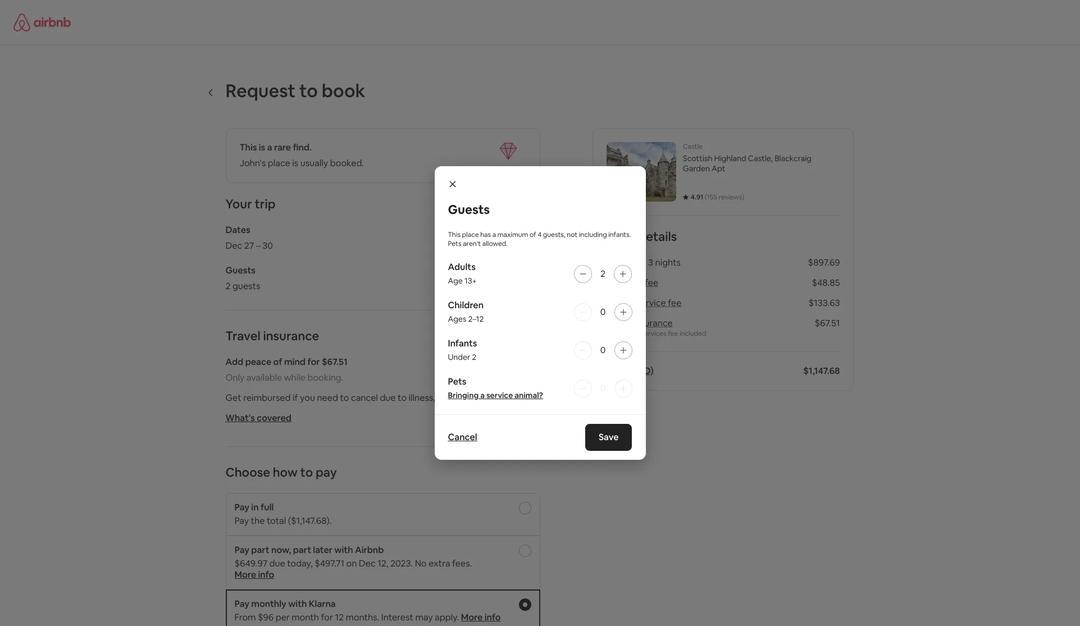 Task type: vqa. For each thing, say whether or not it's contained in the screenshot.
stay within Hosts are allowed to decline the presence of emotional support animals from a stay or Experience
no



Task type: describe. For each thing, give the bounding box(es) containing it.
30
[[263, 240, 273, 252]]

bringing
[[448, 391, 479, 401]]

fees.
[[452, 558, 472, 570]]

dates dec 27 – 30
[[226, 224, 273, 252]]

$133.63
[[809, 297, 841, 309]]

place inside this place has a maximum of 4 guests, not including infants. pets aren't allowed.
[[462, 230, 479, 239]]

more.
[[509, 392, 533, 404]]

full
[[261, 502, 274, 514]]

2 horizontal spatial 2
[[601, 268, 606, 280]]

pay
[[316, 465, 337, 481]]

dec inside pay part now, part later with airbnb $649.97 due today,  $497.71 on dec 12, 2023. no extra fees. more info
[[359, 558, 376, 570]]

more info button for pay part now, part later with airbnb $649.97 due today,  $497.71 on dec 12, 2023. no extra fees. more info
[[235, 569, 274, 581]]

booking.
[[308, 372, 344, 384]]

(usd) button
[[630, 365, 654, 377]]

in
[[251, 502, 259, 514]]

info inside pay part now, part later with airbnb $649.97 due today,  $497.71 on dec 12, 2023. no extra fees. more info
[[258, 569, 274, 581]]

children
[[448, 300, 484, 311]]

under
[[448, 352, 471, 363]]

to right need
[[340, 392, 349, 404]]

what's covered
[[226, 413, 292, 424]]

flight
[[437, 392, 459, 404]]

due inside pay part now, part later with airbnb $649.97 due today,  $497.71 on dec 12, 2023. no extra fees. more info
[[270, 558, 285, 570]]

guests for guests
[[448, 202, 490, 217]]

age
[[448, 276, 463, 286]]

aren't
[[463, 239, 481, 248]]

12,
[[378, 558, 389, 570]]

on
[[347, 558, 357, 570]]

guests dialog
[[435, 166, 646, 460]]

illness,
[[409, 392, 436, 404]]

not
[[567, 230, 578, 239]]

2–12
[[468, 314, 484, 324]]

klarna
[[309, 599, 336, 610]]

you
[[300, 392, 315, 404]]

pay monthly with klarna from $96 per month for 12 months. interest may apply. more info
[[235, 599, 501, 624]]

to left illness,
[[398, 392, 407, 404]]

highland
[[715, 153, 747, 164]]

guests
[[233, 280, 260, 292]]

pay part now, part later with airbnb $649.97 due today,  $497.71 on dec 12, 2023. no extra fees. more info
[[235, 545, 472, 581]]

assistance services fee included
[[607, 329, 707, 338]]

extra
[[429, 558, 450, 570]]

$96
[[258, 612, 274, 624]]

no
[[415, 558, 427, 570]]

$299.23
[[607, 257, 640, 269]]

apply.
[[435, 612, 459, 624]]

reimbursed
[[243, 392, 291, 404]]

what's covered button
[[226, 413, 292, 424]]

this for this is a rare find. john's place is usually booked.
[[240, 142, 257, 153]]

if
[[293, 392, 298, 404]]

cleaning fee
[[607, 277, 659, 289]]

pay for pay part now, part later with airbnb $649.97 due today,  $497.71 on dec 12, 2023. no extra fees. more info
[[235, 545, 250, 556]]

reviews
[[719, 193, 743, 202]]

usually
[[300, 157, 328, 169]]

0 vertical spatial fee
[[645, 277, 659, 289]]

bringing a service animal? button
[[448, 390, 543, 401]]

(usd)
[[630, 365, 654, 377]]

airbnb service fee button
[[607, 297, 682, 309]]

place inside this is a rare find. john's place is usually booked.
[[268, 157, 290, 169]]

0 horizontal spatial travel insurance
[[226, 328, 319, 344]]

guests,
[[543, 230, 566, 239]]

assistance
[[607, 329, 640, 338]]

pets inside pets bringing a service animal?
[[448, 376, 467, 388]]

a inside this place has a maximum of 4 guests, not including infants. pets aren't allowed.
[[493, 230, 496, 239]]

add peace of mind for $67.51 only available while booking.
[[226, 356, 348, 384]]

maximum
[[498, 230, 529, 239]]

1 horizontal spatial $67.51
[[815, 318, 841, 329]]

for inside add peace of mind for $67.51 only available while booking.
[[308, 356, 320, 368]]

2 pay from the top
[[235, 515, 249, 527]]

cleaning fee button
[[607, 277, 659, 289]]

this place has a maximum of 4 guests, not including infants. pets aren't allowed.
[[448, 230, 631, 248]]

including
[[579, 230, 607, 239]]

pay for pay in full pay the total ($1,147.68).
[[235, 502, 250, 514]]

–
[[256, 240, 261, 252]]

may
[[416, 612, 433, 624]]

a for this
[[267, 142, 272, 153]]

now,
[[271, 545, 291, 556]]

only
[[226, 372, 245, 384]]

fee for services
[[668, 329, 679, 338]]

with inside pay monthly with klarna from $96 per month for 12 months. interest may apply. more info
[[288, 599, 307, 610]]

edit
[[524, 224, 540, 236]]

get reimbursed if you need to cancel due to illness, flight delays, and more.
[[226, 392, 533, 404]]

price details
[[607, 229, 677, 244]]

travel insurance button
[[607, 318, 673, 329]]

nights
[[656, 257, 681, 269]]

0 vertical spatial due
[[380, 392, 396, 404]]

included
[[680, 329, 707, 338]]

cancel
[[448, 432, 477, 443]]

1 vertical spatial is
[[292, 157, 299, 169]]

request to book
[[226, 79, 366, 102]]

$497.71
[[315, 558, 345, 570]]

cancel
[[351, 392, 378, 404]]

castle,
[[749, 153, 773, 164]]

group containing pets
[[448, 376, 633, 401]]

12
[[335, 612, 344, 624]]

27
[[244, 240, 254, 252]]

available
[[247, 372, 282, 384]]

0 for infants
[[601, 345, 606, 356]]

months.
[[346, 612, 380, 624]]

john's
[[240, 157, 266, 169]]

this is a rare find. john's place is usually booked.
[[240, 142, 364, 169]]

how
[[273, 465, 298, 481]]

infants
[[448, 338, 477, 350]]

a for pets
[[481, 391, 485, 401]]

adults
[[448, 261, 476, 273]]

0 for pets
[[601, 383, 606, 395]]



Task type: locate. For each thing, give the bounding box(es) containing it.
to
[[300, 79, 318, 102], [340, 392, 349, 404], [398, 392, 407, 404], [300, 465, 313, 481]]

place down rare
[[268, 157, 290, 169]]

0 vertical spatial airbnb
[[607, 297, 635, 309]]

a left and
[[481, 391, 485, 401]]

guests
[[448, 202, 490, 217], [226, 265, 256, 277]]

1 vertical spatial due
[[270, 558, 285, 570]]

dec right on
[[359, 558, 376, 570]]

service inside pets bringing a service animal?
[[487, 391, 513, 401]]

this for this place has a maximum of 4 guests, not including infants. pets aren't allowed.
[[448, 230, 461, 239]]

travel down airbnb service fee
[[607, 318, 632, 329]]

3 pay from the top
[[235, 545, 250, 556]]

0 horizontal spatial with
[[288, 599, 307, 610]]

$67.51
[[815, 318, 841, 329], [322, 356, 348, 368]]

dates
[[226, 224, 251, 236]]

2
[[601, 268, 606, 280], [226, 280, 231, 292], [472, 352, 477, 363]]

1 horizontal spatial for
[[321, 612, 333, 624]]

group
[[448, 261, 633, 287], [448, 300, 633, 325], [448, 338, 633, 363], [448, 376, 633, 401]]

0 vertical spatial dec
[[226, 240, 242, 252]]

2 0 from the top
[[601, 345, 606, 356]]

1 vertical spatial this
[[448, 230, 461, 239]]

)
[[743, 193, 745, 202]]

part up today,
[[293, 545, 311, 556]]

of left 4
[[530, 230, 537, 239]]

1 0 from the top
[[601, 306, 606, 318]]

castle scottish highland castle, blackcraig garden apt
[[683, 142, 812, 174]]

155
[[707, 193, 718, 202]]

info down now,
[[258, 569, 274, 581]]

this inside this is a rare find. john's place is usually booked.
[[240, 142, 257, 153]]

dec left 27
[[226, 240, 242, 252]]

more info button for pay monthly with klarna from $96 per month for 12 months. interest may apply. more info
[[461, 612, 501, 624]]

group containing adults
[[448, 261, 633, 287]]

interest
[[382, 612, 414, 624]]

service
[[637, 297, 666, 309], [487, 391, 513, 401]]

1 pay from the top
[[235, 502, 250, 514]]

1 vertical spatial more
[[461, 612, 483, 624]]

2 vertical spatial a
[[481, 391, 485, 401]]

airbnb inside pay part now, part later with airbnb $649.97 due today,  $497.71 on dec 12, 2023. no extra fees. more info
[[355, 545, 384, 556]]

travel
[[607, 318, 632, 329], [226, 328, 261, 344]]

1 horizontal spatial this
[[448, 230, 461, 239]]

0 vertical spatial guests
[[448, 202, 490, 217]]

guests inside "guests 2 guests"
[[226, 265, 256, 277]]

1 vertical spatial pets
[[448, 376, 467, 388]]

for inside pay monthly with klarna from $96 per month for 12 months. interest may apply. more info
[[321, 612, 333, 624]]

$897.69
[[809, 257, 841, 269]]

animal?
[[515, 391, 543, 401]]

0 vertical spatial a
[[267, 142, 272, 153]]

1 vertical spatial of
[[273, 356, 282, 368]]

a right the has
[[493, 230, 496, 239]]

this up 'john's'
[[240, 142, 257, 153]]

0 horizontal spatial is
[[259, 142, 265, 153]]

while
[[284, 372, 306, 384]]

info right the apply.
[[485, 612, 501, 624]]

0 horizontal spatial info
[[258, 569, 274, 581]]

choose how to pay
[[226, 465, 337, 481]]

x
[[642, 257, 647, 269]]

2 right under
[[472, 352, 477, 363]]

edit button
[[524, 224, 540, 236]]

for left 12
[[321, 612, 333, 624]]

1 horizontal spatial insurance
[[634, 318, 673, 329]]

pay
[[235, 502, 250, 514], [235, 515, 249, 527], [235, 545, 250, 556], [235, 599, 250, 610]]

3 0 from the top
[[601, 383, 606, 395]]

with
[[335, 545, 353, 556], [288, 599, 307, 610]]

dec
[[226, 240, 242, 252], [359, 558, 376, 570]]

0 horizontal spatial airbnb
[[355, 545, 384, 556]]

booked.
[[330, 157, 364, 169]]

0 vertical spatial more
[[235, 569, 256, 581]]

children ages 2–12
[[448, 300, 484, 324]]

$67.51 down "$133.63" at top right
[[815, 318, 841, 329]]

pay left the
[[235, 515, 249, 527]]

guests for guests 2 guests
[[226, 265, 256, 277]]

your
[[226, 196, 252, 212]]

airbnb down "cleaning"
[[607, 297, 635, 309]]

1 vertical spatial with
[[288, 599, 307, 610]]

0 horizontal spatial due
[[270, 558, 285, 570]]

a left rare
[[267, 142, 272, 153]]

more info button right the apply.
[[461, 612, 501, 624]]

insurance up mind at the bottom
[[263, 328, 319, 344]]

1 vertical spatial dec
[[359, 558, 376, 570]]

0 horizontal spatial travel
[[226, 328, 261, 344]]

4 group from the top
[[448, 376, 633, 401]]

2 pets from the top
[[448, 376, 467, 388]]

2 left $299.23
[[601, 268, 606, 280]]

(
[[705, 193, 707, 202]]

price
[[607, 229, 636, 244]]

2 horizontal spatial a
[[493, 230, 496, 239]]

1 horizontal spatial 2
[[472, 352, 477, 363]]

info inside pay monthly with klarna from $96 per month for 12 months. interest may apply. more info
[[485, 612, 501, 624]]

fee up "included"
[[668, 297, 682, 309]]

save button
[[586, 424, 633, 451]]

of inside this place has a maximum of 4 guests, not including infants. pets aren't allowed.
[[530, 230, 537, 239]]

1 horizontal spatial part
[[293, 545, 311, 556]]

to left book
[[300, 79, 318, 102]]

the
[[251, 515, 265, 527]]

0 vertical spatial info
[[258, 569, 274, 581]]

pets up bringing on the bottom of the page
[[448, 376, 467, 388]]

1 horizontal spatial more info button
[[461, 612, 501, 624]]

a inside this is a rare find. john's place is usually booked.
[[267, 142, 272, 153]]

0 horizontal spatial dec
[[226, 240, 242, 252]]

more inside pay part now, part later with airbnb $649.97 due today,  $497.71 on dec 12, 2023. no extra fees. more info
[[235, 569, 256, 581]]

1 horizontal spatial with
[[335, 545, 353, 556]]

1 horizontal spatial due
[[380, 392, 396, 404]]

details
[[639, 229, 677, 244]]

insurance down airbnb service fee
[[634, 318, 673, 329]]

1 vertical spatial info
[[485, 612, 501, 624]]

airbnb up 12,
[[355, 545, 384, 556]]

1 vertical spatial guests
[[226, 265, 256, 277]]

delays,
[[461, 392, 489, 404]]

4 pay from the top
[[235, 599, 250, 610]]

$67.51 up booking.
[[322, 356, 348, 368]]

0 vertical spatial for
[[308, 356, 320, 368]]

pets inside this place has a maximum of 4 guests, not including infants. pets aren't allowed.
[[448, 239, 462, 248]]

0 horizontal spatial this
[[240, 142, 257, 153]]

0 horizontal spatial more info button
[[235, 569, 274, 581]]

2 left guests
[[226, 280, 231, 292]]

0 horizontal spatial for
[[308, 356, 320, 368]]

None radio
[[519, 502, 531, 515], [519, 599, 531, 611], [519, 502, 531, 515], [519, 599, 531, 611]]

1 group from the top
[[448, 261, 633, 287]]

request
[[226, 79, 296, 102]]

1 horizontal spatial place
[[462, 230, 479, 239]]

0 horizontal spatial more
[[235, 569, 256, 581]]

of left mind at the bottom
[[273, 356, 282, 368]]

1 vertical spatial place
[[462, 230, 479, 239]]

1 horizontal spatial airbnb
[[607, 297, 635, 309]]

add
[[226, 356, 243, 368]]

0 horizontal spatial guests
[[226, 265, 256, 277]]

0 horizontal spatial part
[[251, 545, 270, 556]]

blackcraig
[[775, 153, 812, 164]]

1 vertical spatial $67.51
[[322, 356, 348, 368]]

more right the apply.
[[461, 612, 483, 624]]

0 vertical spatial $67.51
[[815, 318, 841, 329]]

castle
[[683, 142, 703, 151]]

this inside this place has a maximum of 4 guests, not including infants. pets aren't allowed.
[[448, 230, 461, 239]]

0 vertical spatial service
[[637, 297, 666, 309]]

1 vertical spatial 0
[[601, 345, 606, 356]]

1 horizontal spatial of
[[530, 230, 537, 239]]

$67.51 inside add peace of mind for $67.51 only available while booking.
[[322, 356, 348, 368]]

0 vertical spatial of
[[530, 230, 537, 239]]

2 vertical spatial fee
[[668, 329, 679, 338]]

0 vertical spatial is
[[259, 142, 265, 153]]

this
[[240, 142, 257, 153], [448, 230, 461, 239]]

ages
[[448, 314, 467, 324]]

fee right services
[[668, 329, 679, 338]]

pay up the from
[[235, 599, 250, 610]]

with up month at the bottom
[[288, 599, 307, 610]]

1 horizontal spatial service
[[637, 297, 666, 309]]

today,
[[287, 558, 313, 570]]

0 horizontal spatial place
[[268, 157, 290, 169]]

0 vertical spatial with
[[335, 545, 353, 556]]

0 for children
[[601, 306, 606, 318]]

for right mind at the bottom
[[308, 356, 320, 368]]

travel up add
[[226, 328, 261, 344]]

$649.97
[[235, 558, 268, 570]]

a inside pets bringing a service animal?
[[481, 391, 485, 401]]

1 pets from the top
[[448, 239, 462, 248]]

group containing infants
[[448, 338, 633, 363]]

save
[[599, 432, 619, 443]]

0 vertical spatial this
[[240, 142, 257, 153]]

4.91
[[691, 193, 704, 202]]

1 vertical spatial fee
[[668, 297, 682, 309]]

0 vertical spatial 0
[[601, 306, 606, 318]]

1 vertical spatial service
[[487, 391, 513, 401]]

of inside add peace of mind for $67.51 only available while booking.
[[273, 356, 282, 368]]

0 horizontal spatial $67.51
[[322, 356, 348, 368]]

fee for service
[[668, 297, 682, 309]]

dec inside dates dec 27 – 30
[[226, 240, 242, 252]]

$48.85
[[812, 277, 841, 289]]

0 horizontal spatial of
[[273, 356, 282, 368]]

1 horizontal spatial is
[[292, 157, 299, 169]]

is up 'john's'
[[259, 142, 265, 153]]

with inside pay part now, part later with airbnb $649.97 due today,  $497.71 on dec 12, 2023. no extra fees. more info
[[335, 545, 353, 556]]

0 horizontal spatial 2
[[226, 280, 231, 292]]

4
[[538, 230, 542, 239]]

1 horizontal spatial dec
[[359, 558, 376, 570]]

2023.
[[391, 558, 413, 570]]

your trip
[[226, 196, 276, 212]]

scottish
[[683, 153, 713, 164]]

back image
[[207, 88, 216, 97]]

0 vertical spatial more info button
[[235, 569, 274, 581]]

for
[[308, 356, 320, 368], [321, 612, 333, 624]]

$299.23 x 3 nights
[[607, 257, 681, 269]]

choose
[[226, 465, 270, 481]]

2 vertical spatial 2
[[472, 352, 477, 363]]

monthly
[[251, 599, 286, 610]]

pay inside pay monthly with klarna from $96 per month for 12 months. interest may apply. more info
[[235, 599, 250, 610]]

2 part from the left
[[293, 545, 311, 556]]

guests up guests
[[226, 265, 256, 277]]

due right the cancel
[[380, 392, 396, 404]]

more info button up monthly
[[235, 569, 274, 581]]

fee down 3
[[645, 277, 659, 289]]

place left the has
[[462, 230, 479, 239]]

adults age 13+
[[448, 261, 477, 286]]

rare
[[274, 142, 291, 153]]

trip
[[255, 196, 276, 212]]

part up $649.97
[[251, 545, 270, 556]]

1 vertical spatial 2
[[226, 280, 231, 292]]

0 horizontal spatial insurance
[[263, 328, 319, 344]]

more inside pay monthly with klarna from $96 per month for 12 months. interest may apply. more info
[[461, 612, 483, 624]]

with up on
[[335, 545, 353, 556]]

is down find.
[[292, 157, 299, 169]]

1 vertical spatial for
[[321, 612, 333, 624]]

more up monthly
[[235, 569, 256, 581]]

travel insurance up peace
[[226, 328, 319, 344]]

2 inside "guests 2 guests"
[[226, 280, 231, 292]]

pay left in
[[235, 502, 250, 514]]

travel insurance down airbnb service fee
[[607, 318, 673, 329]]

group containing children
[[448, 300, 633, 325]]

1 horizontal spatial a
[[481, 391, 485, 401]]

1 horizontal spatial guests
[[448, 202, 490, 217]]

has
[[481, 230, 491, 239]]

1 horizontal spatial more
[[461, 612, 483, 624]]

of
[[530, 230, 537, 239], [273, 356, 282, 368]]

place
[[268, 157, 290, 169], [462, 230, 479, 239]]

3 group from the top
[[448, 338, 633, 363]]

2 vertical spatial 0
[[601, 383, 606, 395]]

and
[[491, 392, 507, 404]]

total
[[267, 515, 286, 527]]

0 vertical spatial place
[[268, 157, 290, 169]]

1 vertical spatial a
[[493, 230, 496, 239]]

None radio
[[519, 545, 531, 558]]

due
[[380, 392, 396, 404], [270, 558, 285, 570]]

later
[[313, 545, 333, 556]]

guests up the has
[[448, 202, 490, 217]]

due down now,
[[270, 558, 285, 570]]

pay inside pay part now, part later with airbnb $649.97 due today,  $497.71 on dec 12, 2023. no extra fees. more info
[[235, 545, 250, 556]]

apt
[[712, 164, 726, 174]]

0 vertical spatial 2
[[601, 268, 606, 280]]

from
[[235, 612, 256, 624]]

to left pay
[[300, 465, 313, 481]]

1 part from the left
[[251, 545, 270, 556]]

2 group from the top
[[448, 300, 633, 325]]

pets left aren't
[[448, 239, 462, 248]]

1 vertical spatial more info button
[[461, 612, 501, 624]]

pay for pay monthly with klarna from $96 per month for 12 months. interest may apply. more info
[[235, 599, 250, 610]]

$1,147.68
[[804, 365, 841, 377]]

guests inside dialog
[[448, 202, 490, 217]]

pay up $649.97
[[235, 545, 250, 556]]

1 horizontal spatial travel insurance
[[607, 318, 673, 329]]

infants under 2
[[448, 338, 477, 363]]

0 horizontal spatial service
[[487, 391, 513, 401]]

this left aren't
[[448, 230, 461, 239]]

1 horizontal spatial travel
[[607, 318, 632, 329]]

2 inside infants under 2
[[472, 352, 477, 363]]

part
[[251, 545, 270, 556], [293, 545, 311, 556]]

1 horizontal spatial info
[[485, 612, 501, 624]]

infants.
[[609, 230, 631, 239]]

0 vertical spatial pets
[[448, 239, 462, 248]]

($1,147.68).
[[288, 515, 332, 527]]

0 horizontal spatial a
[[267, 142, 272, 153]]

1 vertical spatial airbnb
[[355, 545, 384, 556]]



